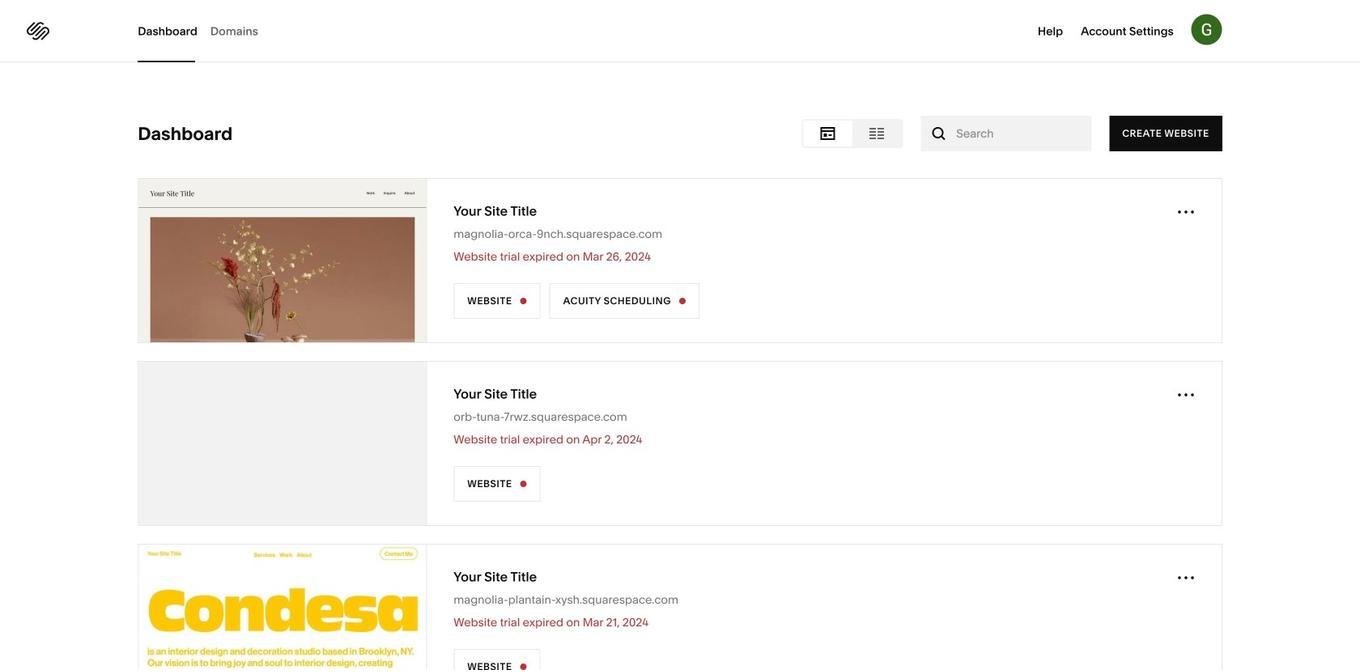 Task type: vqa. For each thing, say whether or not it's contained in the screenshot.
Nothing
no



Task type: locate. For each thing, give the bounding box(es) containing it.
1 horizontal spatial tab list
[[803, 121, 901, 147]]

tab list
[[138, 0, 271, 62], [803, 121, 901, 147]]

0 vertical spatial tab list
[[138, 0, 271, 62]]

1 vertical spatial tab list
[[803, 121, 901, 147]]



Task type: describe. For each thing, give the bounding box(es) containing it.
0 horizontal spatial tab list
[[138, 0, 271, 62]]

Search field
[[956, 125, 1056, 143]]



